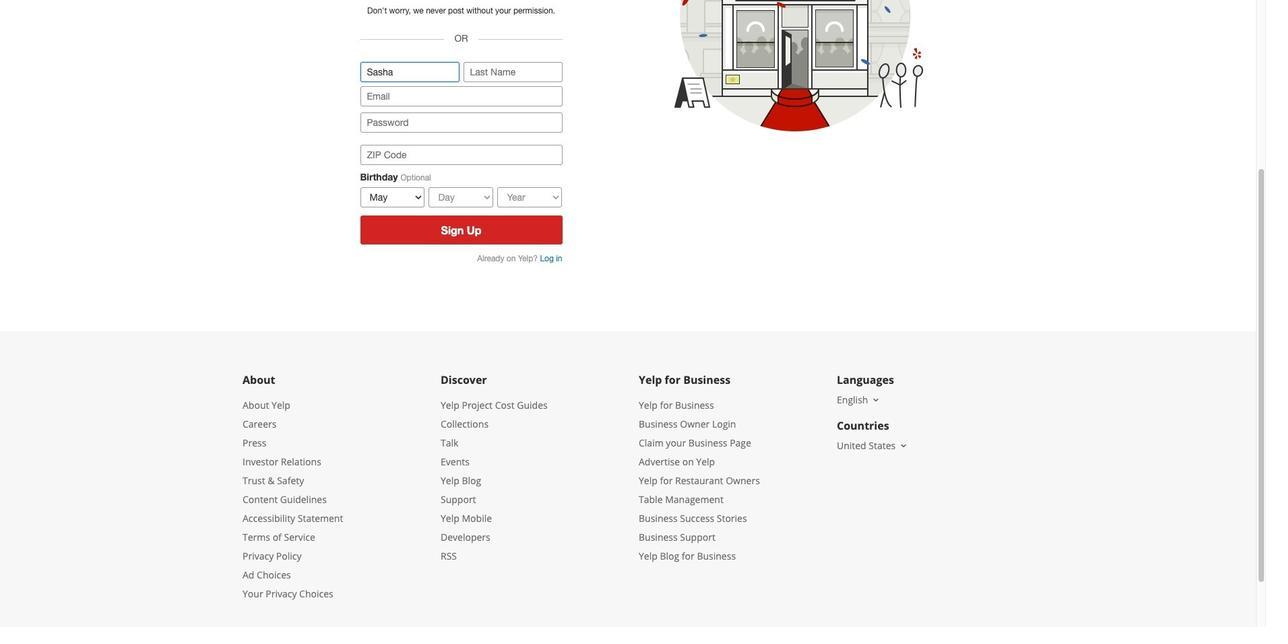 Task type: vqa. For each thing, say whether or not it's contained in the screenshot.
16 chevron down v2 'ICON' to the left
yes



Task type: describe. For each thing, give the bounding box(es) containing it.
ZIP Code text field
[[360, 145, 563, 165]]

16 chevron down v2 image
[[871, 395, 882, 406]]

Password password field
[[360, 113, 563, 133]]



Task type: locate. For each thing, give the bounding box(es) containing it.
Email email field
[[360, 86, 563, 107]]

First Name text field
[[360, 62, 459, 82]]

16 chevron down v2 image
[[899, 441, 910, 452]]

Last Name text field
[[463, 62, 563, 82]]



